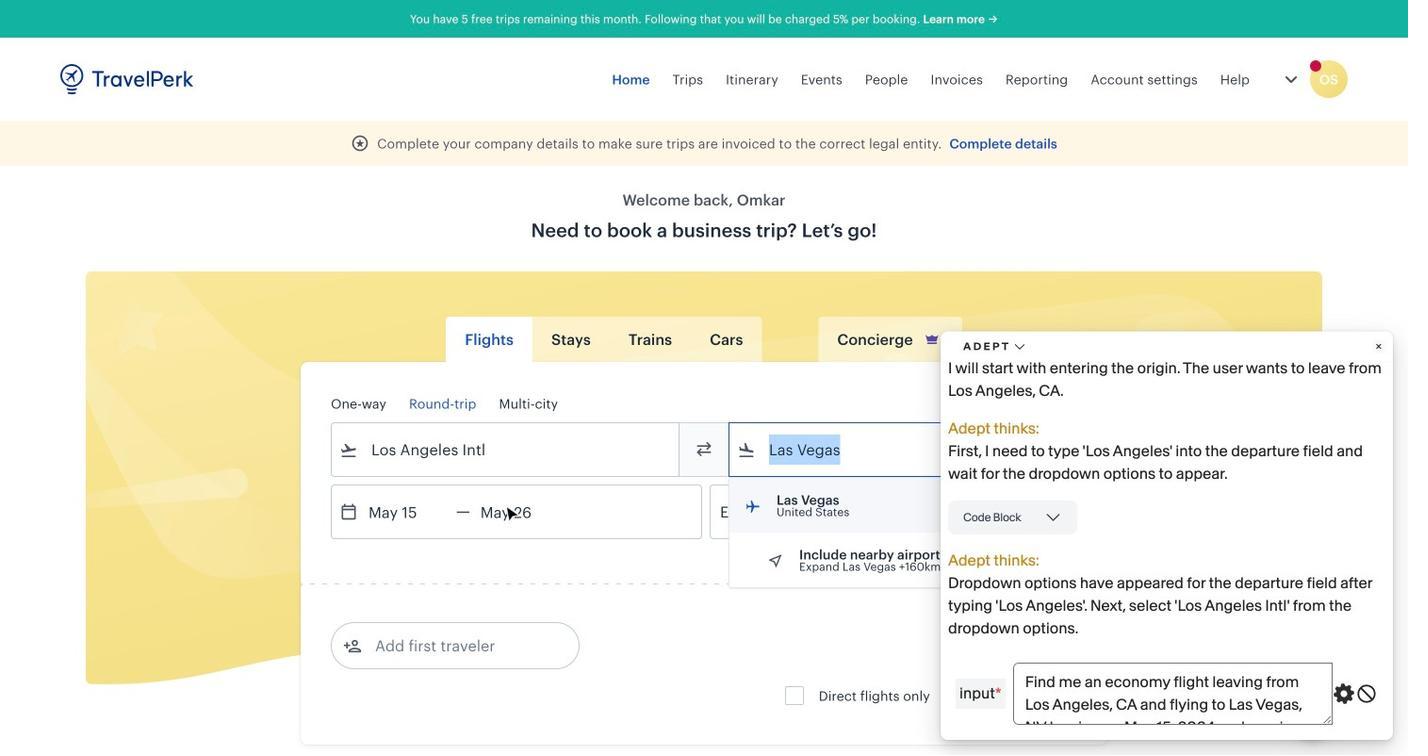 Task type: locate. For each thing, give the bounding box(es) containing it.
From search field
[[358, 435, 654, 465]]

Add first traveler search field
[[362, 631, 558, 661]]

To search field
[[756, 435, 1052, 465]]



Task type: describe. For each thing, give the bounding box(es) containing it.
Return text field
[[470, 485, 568, 538]]

Depart text field
[[358, 485, 456, 538]]



Task type: vqa. For each thing, say whether or not it's contained in the screenshot.
Calendar application
no



